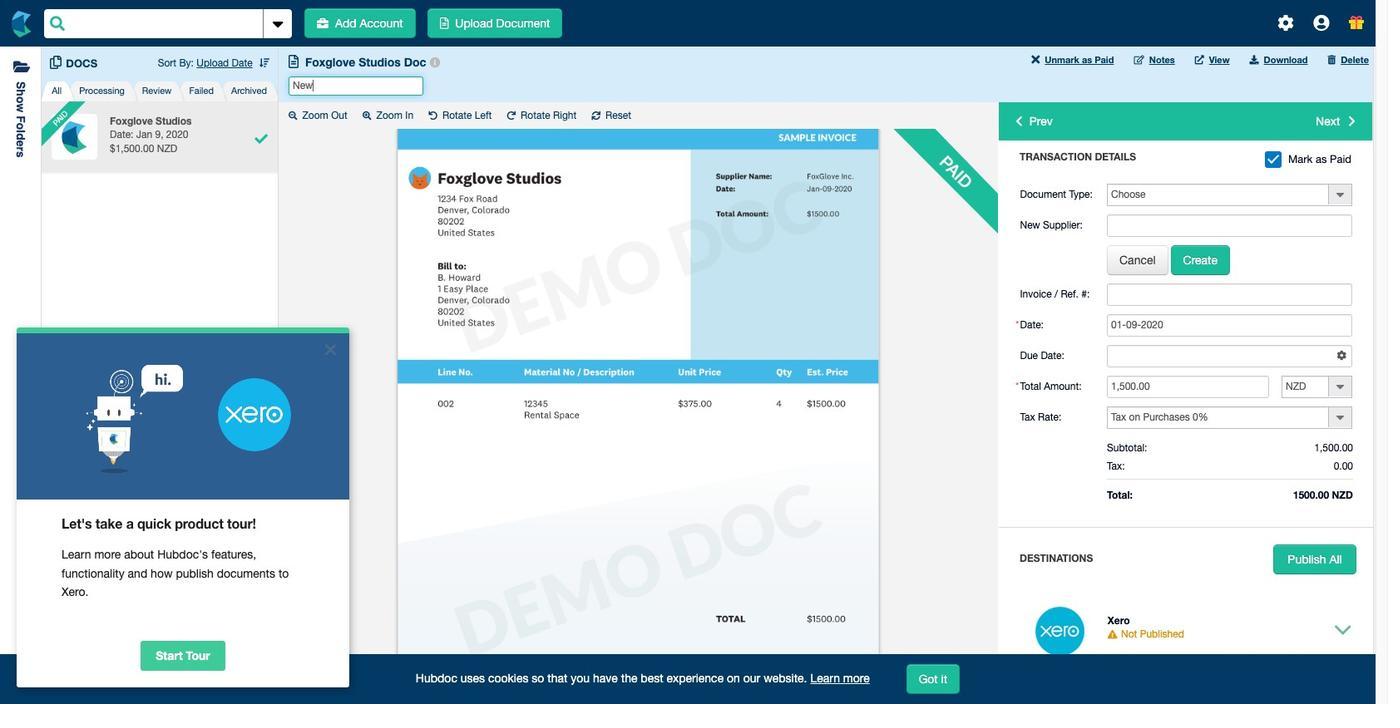 Task type: locate. For each thing, give the bounding box(es) containing it.
transaction details
[[1020, 150, 1137, 163]]

*
[[1016, 319, 1020, 331], [1016, 381, 1020, 392]]

file alt image inside upload document button
[[440, 17, 449, 29]]

zoom in
[[377, 109, 414, 121]]

1 horizontal spatial paid
[[1331, 153, 1352, 165]]

1 vertical spatial file alt image
[[289, 55, 299, 68]]

search image
[[50, 16, 65, 33]]

all down "copy" icon
[[52, 86, 62, 96]]

rotate right redo image
[[521, 109, 551, 121]]

view link
[[1179, 52, 1230, 67]]

foxglove inside foxglove studios date: jan 9, 2020 $1,500.00 nzd
[[110, 115, 153, 127]]

1 zoom from the left
[[302, 109, 329, 121]]

delete
[[1341, 54, 1370, 65]]

nzd down 9,
[[157, 143, 177, 155]]

1 horizontal spatial foxglove
[[305, 55, 356, 69]]

zoom left in
[[377, 109, 403, 121]]

all
[[52, 86, 62, 96], [1330, 553, 1343, 566]]

advanced search image
[[272, 15, 284, 33]]

foxglove for foxglove studios date: jan 9, 2020 $1,500.00 nzd
[[110, 115, 153, 127]]

2 vertical spatial caret down image
[[1329, 408, 1352, 428]]

0 vertical spatial *
[[1016, 319, 1020, 331]]

paid inside unmark as paid link
[[1095, 54, 1115, 65]]

all link
[[52, 82, 62, 101]]

* for * total amount:
[[1016, 381, 1020, 392]]

rotate for rotate left
[[443, 109, 472, 121]]

0 horizontal spatial nzd
[[157, 143, 177, 155]]

date: inside foxglove studios date: jan 9, 2020 $1,500.00 nzd
[[110, 129, 134, 141]]

0 vertical spatial date:
[[110, 129, 134, 141]]

foxglove studios doc
[[305, 55, 427, 69]]

sort amount down image
[[260, 58, 270, 68]]

website.
[[764, 672, 808, 685]]

d
[[14, 133, 27, 140]]

rotate inside rotate right link
[[521, 109, 551, 121]]

date:
[[110, 129, 134, 141], [1021, 319, 1044, 331], [1041, 350, 1065, 362]]

create
[[1184, 253, 1218, 267]]

0 horizontal spatial foxglove
[[110, 115, 153, 127]]

doc
[[404, 55, 427, 69]]

cancel
[[1120, 253, 1156, 267]]

upload inside button
[[455, 17, 493, 30]]

caret down image
[[1329, 185, 1352, 205], [1329, 377, 1352, 397], [1329, 408, 1352, 428]]

o up d
[[14, 123, 27, 130]]

3 caret down image from the top
[[1329, 408, 1352, 428]]

0 vertical spatial o
[[14, 96, 27, 104]]

studios for doc
[[359, 55, 401, 69]]

0 horizontal spatial file alt image
[[289, 55, 299, 68]]

unmark as paid
[[1045, 54, 1115, 65]]

as for unmark
[[1082, 54, 1093, 65]]

0 vertical spatial as
[[1082, 54, 1093, 65]]

1 horizontal spatial document
[[1021, 188, 1067, 200]]

0 vertical spatial file alt image
[[440, 17, 449, 29]]

publish
[[1288, 553, 1327, 566]]

rotate for rotate right
[[521, 109, 551, 121]]

left
[[475, 109, 492, 121]]

date: for *
[[1021, 319, 1044, 331]]

cookies
[[488, 672, 529, 685]]

as right mark
[[1316, 153, 1328, 165]]

got it button
[[907, 665, 960, 695]]

learn
[[811, 672, 840, 685]]

not
[[1122, 629, 1138, 640]]

invoice / ref. #:
[[1021, 288, 1090, 300]]

amount:
[[1044, 381, 1082, 392]]

all right publish on the right bottom of the page
[[1330, 553, 1343, 566]]

paid
[[1095, 54, 1115, 65], [1331, 153, 1352, 165]]

date: up due
[[1021, 319, 1044, 331]]

1500.00
[[1294, 489, 1330, 501]]

hubdoc uses cookies so that you have the best experience on our website. learn more
[[416, 672, 870, 685]]

0 vertical spatial document
[[496, 17, 550, 30]]

1 vertical spatial nzd
[[1333, 489, 1354, 501]]

foxglove up jan
[[110, 115, 153, 127]]

on
[[727, 672, 740, 685]]

* for * date:
[[1016, 319, 1020, 331]]

zoom for zoom out
[[302, 109, 329, 121]]

New Supplier: text field
[[1108, 214, 1353, 237]]

0 vertical spatial cog image
[[1278, 15, 1295, 32]]

nzd down 0.00
[[1333, 489, 1354, 501]]

1 horizontal spatial studios
[[359, 55, 401, 69]]

1 horizontal spatial file alt image
[[440, 17, 449, 29]]

nzd inside foxglove studios date: jan 9, 2020 $1,500.00 nzd
[[157, 143, 177, 155]]

reset
[[606, 109, 632, 121]]

foxglove
[[305, 55, 356, 69], [110, 115, 153, 127]]

2 zoom from the left
[[377, 109, 403, 121]]

1 vertical spatial caret down image
[[1329, 377, 1352, 397]]

1 vertical spatial as
[[1316, 153, 1328, 165]]

1 vertical spatial date:
[[1021, 319, 1044, 331]]

supplier:
[[1043, 219, 1083, 231]]

0 vertical spatial paid
[[1095, 54, 1115, 65]]

rate:
[[1038, 411, 1062, 423]]

0 horizontal spatial studios
[[156, 115, 192, 127]]

1 horizontal spatial upload
[[455, 17, 493, 30]]

0 horizontal spatial all
[[52, 86, 62, 96]]

0 horizontal spatial as
[[1082, 54, 1093, 65]]

review
[[142, 86, 172, 96]]

1 * from the top
[[1016, 319, 1020, 331]]

undo image
[[429, 107, 438, 124]]

file alt image right sort amount down image
[[289, 55, 299, 68]]

uses
[[461, 672, 485, 685]]

None text field
[[74, 17, 83, 31], [1108, 314, 1353, 337], [1108, 376, 1270, 398], [1283, 377, 1329, 397], [1108, 407, 1329, 428], [74, 17, 83, 31], [1108, 314, 1353, 337], [1108, 376, 1270, 398], [1283, 377, 1329, 397], [1108, 407, 1329, 428]]

as
[[1082, 54, 1093, 65], [1316, 153, 1328, 165]]

0 horizontal spatial cog image
[[1278, 15, 1295, 32]]

add account
[[332, 17, 403, 30]]

0 vertical spatial nzd
[[157, 143, 177, 155]]

review link
[[142, 82, 172, 101]]

1 vertical spatial cog image
[[1337, 351, 1347, 361]]

2 rotate from the left
[[521, 109, 551, 121]]

delete link
[[1312, 52, 1370, 67]]

1 vertical spatial *
[[1016, 381, 1020, 392]]

0 vertical spatial all
[[52, 86, 62, 96]]

foxglove down the "briefcase" image
[[305, 55, 356, 69]]

1 vertical spatial paid
[[1331, 153, 1352, 165]]

studios inside foxglove studios date: jan 9, 2020 $1,500.00 nzd
[[156, 115, 192, 127]]

hubdoc
[[416, 672, 458, 685]]

so
[[532, 672, 545, 685]]

cancel button
[[1108, 245, 1169, 275]]

upload date link
[[197, 57, 253, 69]]

0 vertical spatial upload
[[455, 17, 493, 30]]

0 horizontal spatial zoom
[[302, 109, 329, 121]]

new
[[1021, 219, 1041, 231]]

paid down next
[[1331, 153, 1352, 165]]

by:
[[179, 57, 194, 69]]

2 * from the top
[[1016, 381, 1020, 392]]

rotate right undo icon
[[443, 109, 472, 121]]

date: for due
[[1041, 350, 1065, 362]]

as right unmark
[[1082, 54, 1093, 65]]

1 rotate from the left
[[443, 109, 472, 121]]

got
[[919, 673, 938, 686]]

zoom in link
[[363, 107, 414, 124]]

info circle image
[[430, 57, 441, 68]]

trash alt image
[[1328, 55, 1336, 64]]

rotate
[[443, 109, 472, 121], [521, 109, 551, 121]]

file alt image
[[440, 17, 449, 29], [289, 55, 299, 68]]

zoom
[[302, 109, 329, 121], [377, 109, 403, 121]]

0 horizontal spatial document
[[496, 17, 550, 30]]

published
[[1141, 629, 1185, 640]]

date: up $1,500.00
[[110, 129, 134, 141]]

total:
[[1108, 489, 1133, 501]]

exclamation triangle image
[[1108, 630, 1118, 639]]

0 vertical spatial foxglove
[[305, 55, 356, 69]]

1 horizontal spatial zoom
[[377, 109, 403, 121]]

user circle image
[[1314, 15, 1330, 32]]

1 vertical spatial document
[[1021, 188, 1067, 200]]

zoom out
[[302, 109, 348, 121]]

studios
[[359, 55, 401, 69], [156, 115, 192, 127]]

paid left edit image
[[1095, 54, 1115, 65]]

1 vertical spatial upload
[[197, 57, 229, 69]]

zoom right search minus icon
[[302, 109, 329, 121]]

rotate inside rotate left link
[[443, 109, 472, 121]]

publish all button
[[1274, 545, 1357, 575]]

document type:
[[1021, 188, 1093, 200]]

studios up 2020
[[156, 115, 192, 127]]

upload
[[455, 17, 493, 30], [197, 57, 229, 69]]

1500.00 nzd
[[1294, 489, 1354, 501]]

rotate left
[[443, 109, 492, 121]]

1 vertical spatial o
[[14, 123, 27, 130]]

o down the s at the top left
[[14, 96, 27, 104]]

1 caret down image from the top
[[1329, 185, 1352, 205]]

1 horizontal spatial as
[[1316, 153, 1328, 165]]

1 vertical spatial studios
[[156, 115, 192, 127]]

Invoice / Ref. #: text field
[[1108, 283, 1353, 306]]

0 horizontal spatial rotate
[[443, 109, 472, 121]]

file alt image up info circle icon
[[440, 17, 449, 29]]

0 vertical spatial caret down image
[[1329, 185, 1352, 205]]

1 vertical spatial all
[[1330, 553, 1343, 566]]

failed link
[[189, 82, 214, 101]]

redo image
[[507, 107, 516, 124]]

None text field
[[289, 76, 424, 95], [1108, 184, 1329, 205], [289, 76, 424, 95], [1108, 184, 1329, 205]]

xero
[[1108, 615, 1130, 627]]

2 vertical spatial date:
[[1041, 350, 1065, 362]]

1 horizontal spatial rotate
[[521, 109, 551, 121]]

studios left doc at the left top of page
[[359, 55, 401, 69]]

cog image
[[1278, 15, 1295, 32], [1337, 351, 1347, 361]]

nzd
[[157, 143, 177, 155], [1333, 489, 1354, 501]]

publish all
[[1288, 553, 1343, 566]]

1 horizontal spatial all
[[1330, 553, 1343, 566]]

download
[[1264, 54, 1309, 65]]

times image
[[1032, 55, 1040, 64]]

create button
[[1171, 245, 1231, 275]]

date: right due
[[1041, 350, 1065, 362]]

sync image
[[592, 107, 601, 124]]

0 vertical spatial studios
[[359, 55, 401, 69]]

1 vertical spatial foxglove
[[110, 115, 153, 127]]

2 caret down image from the top
[[1329, 377, 1352, 397]]

0 horizontal spatial paid
[[1095, 54, 1115, 65]]



Task type: vqa. For each thing, say whether or not it's contained in the screenshot.
Cancel link
no



Task type: describe. For each thing, give the bounding box(es) containing it.
upload document
[[452, 17, 550, 30]]

foxglove studios date: jan 9, 2020 $1,500.00 nzd
[[110, 115, 192, 155]]

transaction
[[1020, 150, 1093, 163]]

w
[[14, 104, 27, 113]]

add account link
[[305, 8, 416, 38]]

in
[[405, 109, 414, 121]]

download image
[[1250, 55, 1259, 64]]

you
[[571, 672, 590, 685]]

experience
[[667, 672, 724, 685]]

copy image
[[50, 56, 62, 69]]

caret down image for document type:
[[1329, 185, 1352, 205]]

reset link
[[592, 107, 632, 124]]

search minus image
[[289, 107, 297, 124]]

archived
[[231, 86, 267, 96]]

zoom out link
[[289, 107, 348, 124]]

tax rate:
[[1021, 411, 1062, 423]]

best
[[641, 672, 664, 685]]

/
[[1055, 288, 1058, 300]]

it
[[942, 673, 948, 686]]

1 horizontal spatial nzd
[[1333, 489, 1354, 501]]

zoom for zoom in
[[377, 109, 403, 121]]

foxglove for foxglove studios doc
[[305, 55, 356, 69]]

docs
[[66, 57, 97, 70]]

1 horizontal spatial cog image
[[1337, 351, 1347, 361]]

new supplier:
[[1021, 219, 1083, 231]]

briefcase image
[[317, 17, 329, 29]]

2020
[[166, 129, 188, 141]]

rotate left link
[[429, 107, 492, 124]]

studios for date:
[[156, 115, 192, 127]]

notes link
[[1118, 52, 1176, 67]]

download link
[[1234, 52, 1309, 67]]

search plus image
[[363, 107, 372, 124]]

the
[[621, 672, 638, 685]]

processing link
[[79, 82, 125, 101]]

next
[[1316, 114, 1344, 128]]

* date:
[[1016, 319, 1044, 331]]

s
[[14, 151, 27, 158]]

view
[[1210, 54, 1230, 65]]

h
[[14, 89, 27, 96]]

s
[[14, 82, 27, 89]]

subtotal:
[[1108, 442, 1148, 454]]

rotate right
[[521, 109, 577, 121]]

due
[[1021, 350, 1039, 362]]

1 o from the top
[[14, 96, 27, 104]]

invoice
[[1021, 288, 1052, 300]]

chevron left image
[[1016, 115, 1023, 127]]

prev
[[1030, 114, 1053, 128]]

details
[[1095, 150, 1137, 163]]

as for mark
[[1316, 153, 1328, 165]]

right
[[553, 109, 577, 121]]

failed
[[189, 86, 214, 96]]

have
[[593, 672, 618, 685]]

0.00
[[1334, 461, 1354, 472]]

account
[[360, 17, 403, 30]]

archived link
[[231, 82, 267, 101]]

date
[[232, 57, 253, 69]]

sort by: upload date
[[158, 57, 253, 69]]

f
[[14, 116, 27, 123]]

unmark
[[1045, 54, 1080, 65]]

add
[[335, 17, 357, 30]]

all inside publish all button
[[1330, 553, 1343, 566]]

our
[[744, 672, 761, 685]]

document inside upload document button
[[496, 17, 550, 30]]

external link alt image
[[1196, 55, 1205, 64]]

more
[[844, 672, 870, 685]]

edit image
[[1134, 55, 1145, 64]]

rotate right link
[[507, 107, 577, 124]]

tax
[[1021, 411, 1036, 423]]

unmark as paid link
[[1015, 52, 1115, 67]]

folder open image
[[13, 59, 30, 74]]

2 o from the top
[[14, 123, 27, 130]]

upload document button
[[428, 8, 563, 38]]

$1,500.00
[[110, 143, 154, 155]]

Due Date: text field
[[1108, 345, 1353, 367]]

mark as paid
[[1289, 153, 1352, 165]]

chevron down image
[[1335, 620, 1352, 640]]

not published
[[1119, 629, 1185, 640]]

that
[[548, 672, 568, 685]]

out
[[331, 109, 348, 121]]

type:
[[1070, 188, 1093, 200]]

got it
[[919, 673, 948, 686]]

total
[[1021, 381, 1042, 392]]

s h o w f o l d e r s
[[14, 82, 27, 158]]

check image
[[255, 133, 268, 146]]

ref.
[[1061, 288, 1079, 300]]

0 horizontal spatial upload
[[197, 57, 229, 69]]

paid for unmark as paid
[[1095, 54, 1115, 65]]

sort
[[158, 57, 176, 69]]

l
[[14, 130, 27, 133]]

due date:
[[1021, 350, 1065, 362]]

#:
[[1082, 288, 1090, 300]]

paid for mark as paid
[[1331, 153, 1352, 165]]

chevron right image
[[1349, 115, 1356, 127]]

caret down image for tax rate:
[[1329, 408, 1352, 428]]



